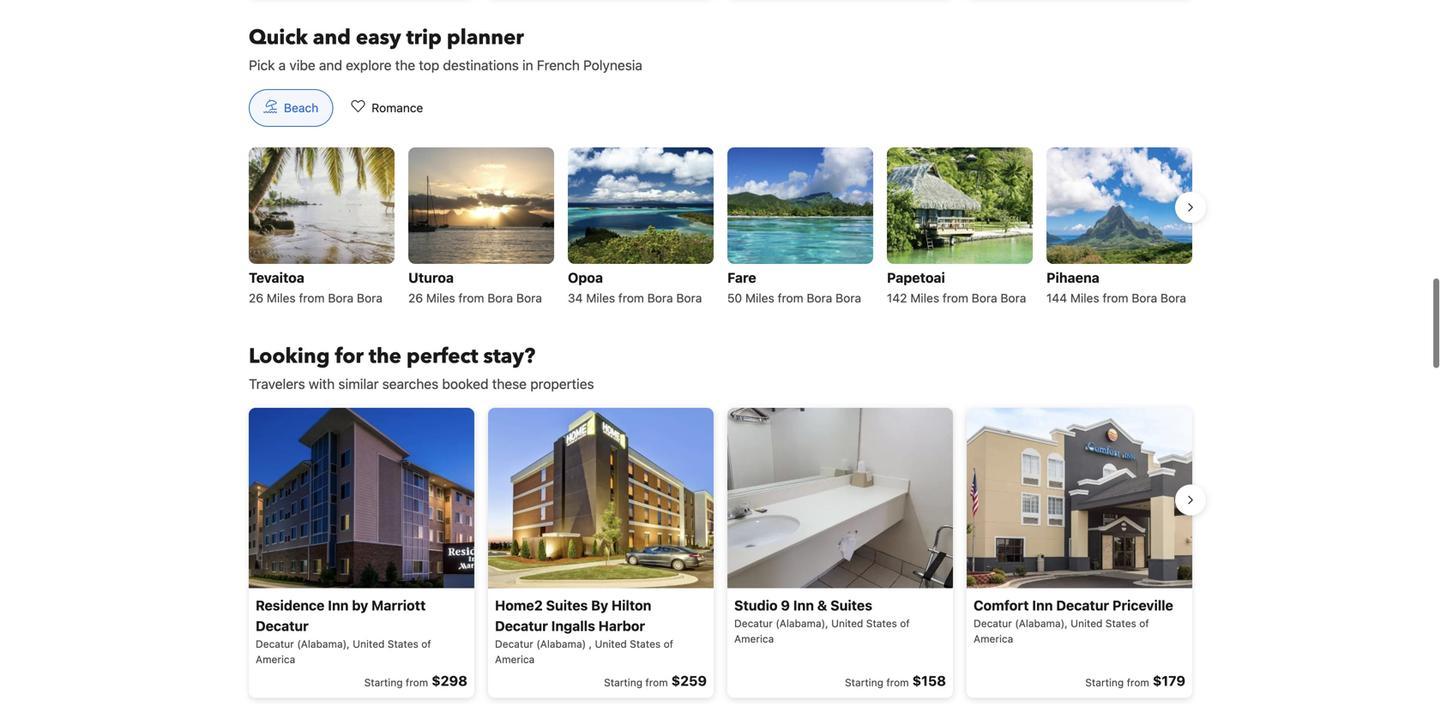 Task type: vqa. For each thing, say whether or not it's contained in the screenshot.
(Alabama),
yes



Task type: locate. For each thing, give the bounding box(es) containing it.
miles down tevaitoa
[[267, 291, 296, 305]]

(alabama), inside comfort inn decatur priceville decatur (alabama), united states of america
[[1015, 618, 1068, 630]]

2 miles from the left
[[426, 291, 455, 305]]

priceville
[[1112, 598, 1173, 614]]

the right the for
[[369, 343, 401, 371]]

united
[[831, 618, 863, 630], [1071, 618, 1103, 630], [353, 638, 385, 650], [595, 638, 627, 650]]

states inside studio 9 inn & suites decatur (alabama), united states of america
[[866, 618, 897, 630]]

4 miles from the left
[[745, 291, 774, 305]]

comfort inn decatur priceville decatur (alabama), united states of america
[[974, 598, 1173, 645]]

1 bora from the left
[[328, 291, 354, 305]]

suites up 'ingalls'
[[546, 598, 588, 614]]

26
[[249, 291, 263, 305], [408, 291, 423, 305]]

from right 144 on the right top
[[1103, 291, 1128, 305]]

miles down uturoa
[[426, 291, 455, 305]]

america down residence
[[256, 654, 295, 666]]

starting inside starting from $158
[[845, 677, 883, 689]]

26 down tevaitoa
[[249, 291, 263, 305]]

26 for tevaitoa
[[249, 291, 263, 305]]

from inside starting from $158
[[886, 677, 909, 689]]

comfort
[[974, 598, 1029, 614]]

miles inside uturoa 26 miles from bora bora
[[426, 291, 455, 305]]

tab list
[[235, 89, 451, 128]]

(alabama), inside studio 9 inn & suites decatur (alabama), united states of america
[[776, 618, 828, 630]]

3 miles from the left
[[586, 291, 615, 305]]

marriott
[[371, 598, 426, 614]]

states inside comfort inn decatur priceville decatur (alabama), united states of america
[[1105, 618, 1136, 630]]

from inside starting from $298
[[406, 677, 428, 689]]

pick
[[249, 57, 275, 73]]

starting for $298
[[364, 677, 403, 689]]

26 down uturoa
[[408, 291, 423, 305]]

1 miles from the left
[[267, 291, 296, 305]]

from left $259
[[645, 677, 668, 689]]

looking for the perfect stay? travelers with similar searches booked these properties
[[249, 343, 594, 392]]

america inside 'home2 suites by hilton decatur ingalls harbor decatur (alabama) , united states of america'
[[495, 654, 535, 666]]

america inside residence inn by marriott decatur decatur (alabama), united states of america
[[256, 654, 295, 666]]

6 miles from the left
[[1070, 291, 1099, 305]]

$158
[[912, 673, 946, 689]]

26 inside tevaitoa 26 miles from bora bora
[[249, 291, 263, 305]]

vibe
[[289, 57, 315, 73]]

united right ,
[[595, 638, 627, 650]]

suites inside studio 9 inn & suites decatur (alabama), united states of america
[[830, 598, 872, 614]]

0 horizontal spatial 26
[[249, 291, 263, 305]]

america down "comfort"
[[974, 633, 1013, 645]]

of up starting from $158
[[900, 618, 910, 630]]

from inside opoa 34 miles from bora bora
[[618, 291, 644, 305]]

inn
[[328, 598, 349, 614], [793, 598, 814, 614], [1032, 598, 1053, 614]]

from right 50
[[778, 291, 803, 305]]

starting inside starting from $298
[[364, 677, 403, 689]]

from left $298
[[406, 677, 428, 689]]

0 vertical spatial the
[[395, 57, 415, 73]]

5 miles from the left
[[910, 291, 939, 305]]

suites right &
[[830, 598, 872, 614]]

1 horizontal spatial inn
[[793, 598, 814, 614]]

(alabama), down residence
[[297, 638, 350, 650]]

from down papetoai
[[943, 291, 968, 305]]

states down priceville
[[1105, 618, 1136, 630]]

0 horizontal spatial inn
[[328, 598, 349, 614]]

from
[[299, 291, 325, 305], [458, 291, 484, 305], [618, 291, 644, 305], [778, 291, 803, 305], [943, 291, 968, 305], [1103, 291, 1128, 305], [406, 677, 428, 689], [645, 677, 668, 689], [886, 677, 909, 689], [1127, 677, 1149, 689]]

inn left the by
[[328, 598, 349, 614]]

in
[[522, 57, 533, 73]]

3 inn from the left
[[1032, 598, 1053, 614]]

united up starting from $179
[[1071, 618, 1103, 630]]

26 inside uturoa 26 miles from bora bora
[[408, 291, 423, 305]]

bora
[[328, 291, 354, 305], [357, 291, 382, 305], [487, 291, 513, 305], [516, 291, 542, 305], [647, 291, 673, 305], [676, 291, 702, 305], [807, 291, 832, 305], [836, 291, 861, 305], [972, 291, 997, 305], [1001, 291, 1026, 305], [1132, 291, 1157, 305], [1161, 291, 1186, 305]]

4 bora from the left
[[516, 291, 542, 305]]

region containing tevaitoa
[[235, 141, 1206, 316]]

2 region from the top
[[235, 401, 1206, 705]]

miles inside tevaitoa 26 miles from bora bora
[[267, 291, 296, 305]]

america inside studio 9 inn & suites decatur (alabama), united states of america
[[734, 633, 774, 645]]

and
[[313, 24, 351, 52], [319, 57, 342, 73]]

and right vibe
[[319, 57, 342, 73]]

fare
[[727, 270, 756, 286]]

states inside 'home2 suites by hilton decatur ingalls harbor decatur (alabama) , united states of america'
[[630, 638, 661, 650]]

34
[[568, 291, 583, 305]]

starting for $259
[[604, 677, 642, 689]]

1 horizontal spatial suites
[[830, 598, 872, 614]]

of down priceville
[[1139, 618, 1149, 630]]

inn right 9
[[793, 598, 814, 614]]

from inside papetoai 142 miles from bora bora
[[943, 291, 968, 305]]

2 horizontal spatial inn
[[1032, 598, 1053, 614]]

inn right "comfort"
[[1032, 598, 1053, 614]]

(alabama), down "comfort"
[[1015, 618, 1068, 630]]

states down harbor at the bottom left of page
[[630, 638, 661, 650]]

0 horizontal spatial suites
[[546, 598, 588, 614]]

the
[[395, 57, 415, 73], [369, 343, 401, 371]]

starting down harbor at the bottom left of page
[[604, 677, 642, 689]]

america inside comfort inn decatur priceville decatur (alabama), united states of america
[[974, 633, 1013, 645]]

3 starting from the left
[[845, 677, 883, 689]]

miles right 34
[[586, 291, 615, 305]]

easy
[[356, 24, 401, 52]]

0 vertical spatial and
[[313, 24, 351, 52]]

home2 suites by hilton decatur ingalls harbor decatur (alabama) , united states of america
[[495, 598, 673, 666]]

2 26 from the left
[[408, 291, 423, 305]]

2 inn from the left
[[793, 598, 814, 614]]

1 horizontal spatial 26
[[408, 291, 423, 305]]

1 region from the top
[[235, 141, 1206, 316]]

inn inside residence inn by marriott decatur decatur (alabama), united states of america
[[328, 598, 349, 614]]

$298
[[432, 673, 467, 689]]

starting
[[364, 677, 403, 689], [604, 677, 642, 689], [845, 677, 883, 689], [1085, 677, 1124, 689]]

2 starting from the left
[[604, 677, 642, 689]]

suites
[[546, 598, 588, 614], [830, 598, 872, 614]]

1 starting from the left
[[364, 677, 403, 689]]

united up starting from $158
[[831, 618, 863, 630]]

miles down papetoai
[[910, 291, 939, 305]]

starting down residence inn by marriott decatur decatur (alabama), united states of america
[[364, 677, 403, 689]]

142
[[887, 291, 907, 305]]

miles inside 'fare 50 miles from bora bora'
[[745, 291, 774, 305]]

similar
[[338, 376, 379, 392]]

0 horizontal spatial (alabama),
[[297, 638, 350, 650]]

$179
[[1153, 673, 1185, 689]]

home2
[[495, 598, 543, 614]]

4 starting from the left
[[1085, 677, 1124, 689]]

1 vertical spatial region
[[235, 401, 1206, 705]]

(alabama),
[[776, 618, 828, 630], [1015, 618, 1068, 630], [297, 638, 350, 650]]

,
[[589, 638, 592, 650]]

united inside 'home2 suites by hilton decatur ingalls harbor decatur (alabama) , united states of america'
[[595, 638, 627, 650]]

states up starting from $158
[[866, 618, 897, 630]]

(alabama), inside residence inn by marriott decatur decatur (alabama), united states of america
[[297, 638, 350, 650]]

starting left $179
[[1085, 677, 1124, 689]]

of
[[900, 618, 910, 630], [1139, 618, 1149, 630], [421, 638, 431, 650], [664, 638, 673, 650]]

the inside quick and easy trip planner pick a vibe and explore the top destinations in french polynesia
[[395, 57, 415, 73]]

2 suites from the left
[[830, 598, 872, 614]]

looking
[[249, 343, 330, 371]]

america down home2 at the bottom left of the page
[[495, 654, 535, 666]]

miles inside pihaena 144 miles from bora bora
[[1070, 291, 1099, 305]]

decatur
[[1056, 598, 1109, 614], [734, 618, 773, 630], [974, 618, 1012, 630], [256, 618, 309, 635], [495, 618, 548, 635], [256, 638, 294, 650], [495, 638, 533, 650]]

(alabama), down 9
[[776, 618, 828, 630]]

starting for $179
[[1085, 677, 1124, 689]]

states down marriott
[[388, 638, 418, 650]]

polynesia
[[583, 57, 642, 73]]

miles
[[267, 291, 296, 305], [426, 291, 455, 305], [586, 291, 615, 305], [745, 291, 774, 305], [910, 291, 939, 305], [1070, 291, 1099, 305]]

inn for residence
[[328, 598, 349, 614]]

from right 34
[[618, 291, 644, 305]]

10 bora from the left
[[1001, 291, 1026, 305]]

miles right 50
[[745, 291, 774, 305]]

starting left "$158"
[[845, 677, 883, 689]]

from down tevaitoa
[[299, 291, 325, 305]]

inn inside comfort inn decatur priceville decatur (alabama), united states of america
[[1032, 598, 1053, 614]]

miles for tevaitoa
[[267, 291, 296, 305]]

the left top
[[395, 57, 415, 73]]

uturoa 26 miles from bora bora
[[408, 270, 542, 305]]

starting inside starting from $179
[[1085, 677, 1124, 689]]

opoa 34 miles from bora bora
[[568, 270, 702, 305]]

miles for uturoa
[[426, 291, 455, 305]]

miles down pihaena
[[1070, 291, 1099, 305]]

of up starting from $298
[[421, 638, 431, 650]]

inn inside studio 9 inn & suites decatur (alabama), united states of america
[[793, 598, 814, 614]]

starting inside 'starting from $259'
[[604, 677, 642, 689]]

&
[[817, 598, 827, 614]]

1 suites from the left
[[546, 598, 588, 614]]

from left "$158"
[[886, 677, 909, 689]]

of inside 'home2 suites by hilton decatur ingalls harbor decatur (alabama) , united states of america'
[[664, 638, 673, 650]]

9 bora from the left
[[972, 291, 997, 305]]

romance
[[372, 101, 423, 115]]

america
[[734, 633, 774, 645], [974, 633, 1013, 645], [256, 654, 295, 666], [495, 654, 535, 666]]

0 vertical spatial region
[[235, 141, 1206, 316]]

from up perfect
[[458, 291, 484, 305]]

1 vertical spatial the
[[369, 343, 401, 371]]

america down studio at the right bottom of page
[[734, 633, 774, 645]]

9
[[781, 598, 790, 614]]

united down the by
[[353, 638, 385, 650]]

papetoai 142 miles from bora bora
[[887, 270, 1026, 305]]

states
[[866, 618, 897, 630], [1105, 618, 1136, 630], [388, 638, 418, 650], [630, 638, 661, 650]]

1 horizontal spatial (alabama),
[[776, 618, 828, 630]]

from inside 'fare 50 miles from bora bora'
[[778, 291, 803, 305]]

miles inside papetoai 142 miles from bora bora
[[910, 291, 939, 305]]

and up vibe
[[313, 24, 351, 52]]

travelers
[[249, 376, 305, 392]]

1 inn from the left
[[328, 598, 349, 614]]

from left $179
[[1127, 677, 1149, 689]]

a
[[279, 57, 286, 73]]

miles for papetoai
[[910, 291, 939, 305]]

miles inside opoa 34 miles from bora bora
[[586, 291, 615, 305]]

region
[[235, 141, 1206, 316], [235, 401, 1206, 705]]

2 horizontal spatial (alabama),
[[1015, 618, 1068, 630]]

from inside 'starting from $259'
[[645, 677, 668, 689]]

of up 'starting from $259'
[[664, 638, 673, 650]]

properties
[[530, 376, 594, 392]]

1 26 from the left
[[249, 291, 263, 305]]



Task type: describe. For each thing, give the bounding box(es) containing it.
tab list containing beach
[[235, 89, 451, 128]]

quick and easy trip planner pick a vibe and explore the top destinations in french polynesia
[[249, 24, 642, 73]]

searches
[[382, 376, 439, 392]]

romance button
[[336, 89, 438, 127]]

2 bora from the left
[[357, 291, 382, 305]]

planner
[[447, 24, 524, 52]]

144
[[1046, 291, 1067, 305]]

residence
[[256, 598, 325, 614]]

beach button
[[249, 89, 333, 127]]

6 bora from the left
[[676, 291, 702, 305]]

inn for comfort
[[1032, 598, 1053, 614]]

of inside residence inn by marriott decatur decatur (alabama), united states of america
[[421, 638, 431, 650]]

region containing residence inn by marriott decatur
[[235, 401, 1206, 705]]

tevaitoa 26 miles from bora bora
[[249, 270, 382, 305]]

starting from $298
[[364, 673, 467, 689]]

5 bora from the left
[[647, 291, 673, 305]]

united inside comfort inn decatur priceville decatur (alabama), united states of america
[[1071, 618, 1103, 630]]

with
[[309, 376, 335, 392]]

miles for fare
[[745, 291, 774, 305]]

destinations
[[443, 57, 519, 73]]

by
[[352, 598, 368, 614]]

from inside pihaena 144 miles from bora bora
[[1103, 291, 1128, 305]]

uturoa
[[408, 270, 454, 286]]

miles for opoa
[[586, 291, 615, 305]]

$259
[[671, 673, 707, 689]]

pihaena
[[1046, 270, 1100, 286]]

united inside studio 9 inn & suites decatur (alabama), united states of america
[[831, 618, 863, 630]]

papetoai
[[887, 270, 945, 286]]

perfect
[[407, 343, 478, 371]]

fare 50 miles from bora bora
[[727, 270, 861, 305]]

studio 9 inn & suites decatur (alabama), united states of america
[[734, 598, 910, 645]]

12 bora from the left
[[1161, 291, 1186, 305]]

these
[[492, 376, 527, 392]]

tevaitoa
[[249, 270, 304, 286]]

for
[[335, 343, 364, 371]]

studio
[[734, 598, 778, 614]]

united inside residence inn by marriott decatur decatur (alabama), united states of america
[[353, 638, 385, 650]]

quick
[[249, 24, 308, 52]]

explore
[[346, 57, 392, 73]]

stay?
[[483, 343, 535, 371]]

booked
[[442, 376, 489, 392]]

from inside starting from $179
[[1127, 677, 1149, 689]]

(alabama), for $158
[[776, 618, 828, 630]]

states inside residence inn by marriott decatur decatur (alabama), united states of america
[[388, 638, 418, 650]]

harbor
[[598, 618, 645, 635]]

residence inn by marriott decatur decatur (alabama), united states of america
[[256, 598, 431, 666]]

beach
[[284, 101, 318, 115]]

top
[[419, 57, 439, 73]]

miles for pihaena
[[1070, 291, 1099, 305]]

7 bora from the left
[[807, 291, 832, 305]]

starting from $158
[[845, 673, 946, 689]]

of inside studio 9 inn & suites decatur (alabama), united states of america
[[900, 618, 910, 630]]

the inside 'looking for the perfect stay? travelers with similar searches booked these properties'
[[369, 343, 401, 371]]

opoa
[[568, 270, 603, 286]]

by
[[591, 598, 608, 614]]

starting for $158
[[845, 677, 883, 689]]

(alabama)
[[536, 638, 586, 650]]

hilton
[[612, 598, 651, 614]]

starting from $259
[[604, 673, 707, 689]]

decatur inside studio 9 inn & suites decatur (alabama), united states of america
[[734, 618, 773, 630]]

8 bora from the left
[[836, 291, 861, 305]]

pihaena 144 miles from bora bora
[[1046, 270, 1186, 305]]

trip
[[406, 24, 442, 52]]

french
[[537, 57, 580, 73]]

from inside uturoa 26 miles from bora bora
[[458, 291, 484, 305]]

26 for uturoa
[[408, 291, 423, 305]]

ingalls
[[551, 618, 595, 635]]

1 vertical spatial and
[[319, 57, 342, 73]]

50
[[727, 291, 742, 305]]

(alabama), for $298
[[297, 638, 350, 650]]

3 bora from the left
[[487, 291, 513, 305]]

suites inside 'home2 suites by hilton decatur ingalls harbor decatur (alabama) , united states of america'
[[546, 598, 588, 614]]

11 bora from the left
[[1132, 291, 1157, 305]]

from inside tevaitoa 26 miles from bora bora
[[299, 291, 325, 305]]

starting from $179
[[1085, 673, 1185, 689]]

of inside comfort inn decatur priceville decatur (alabama), united states of america
[[1139, 618, 1149, 630]]



